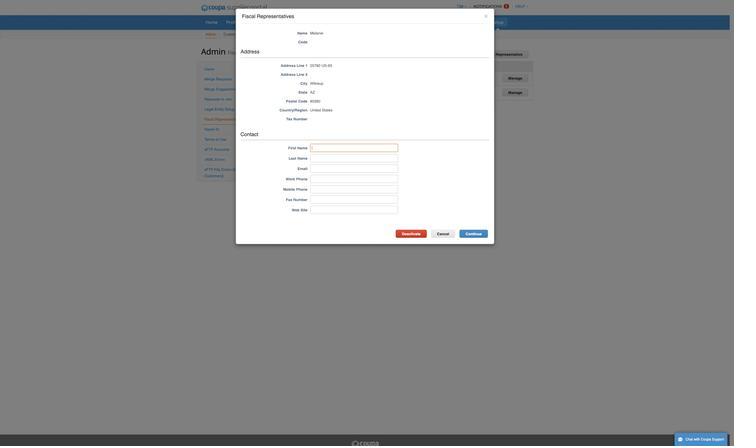 Task type: locate. For each thing, give the bounding box(es) containing it.
fiscal down legal
[[204, 117, 214, 122]]

merge requests
[[204, 77, 232, 81]]

setup down join
[[225, 107, 235, 111]]

1 code from the top
[[298, 40, 308, 44]]

manage
[[509, 76, 523, 80], [509, 90, 523, 95]]

address down customer setup link
[[241, 48, 260, 55]]

merge down merge requests
[[204, 87, 215, 91]]

sourcing link
[[437, 18, 462, 26]]

admin inside admin link
[[206, 32, 216, 36]]

1 vertical spatial phone
[[296, 187, 308, 192]]

admin for admin
[[206, 32, 216, 36]]

1 vertical spatial name
[[297, 146, 308, 150]]

code down the state
[[298, 99, 308, 103]]

orders
[[248, 19, 262, 25]]

1 vertical spatial code
[[298, 99, 308, 103]]

0 horizontal spatial setup
[[225, 107, 235, 111]]

sftp
[[204, 147, 213, 152], [204, 168, 213, 172]]

merge
[[204, 77, 215, 81], [204, 87, 215, 91]]

use
[[220, 137, 226, 142]]

setup right customer
[[241, 32, 251, 36]]

3 name from the top
[[297, 156, 308, 161]]

address for address line 1 25780 us-93
[[281, 63, 296, 68]]

phone for work phone
[[296, 177, 308, 181]]

0 vertical spatial code
[[298, 40, 308, 44]]

invoices
[[337, 19, 353, 25]]

representative
[[496, 52, 523, 57]]

2 phone from the top
[[296, 187, 308, 192]]

1 vertical spatial address
[[281, 63, 296, 68]]

admin down admin link
[[201, 46, 226, 57]]

sftp inside sftp file errors (to customers)
[[204, 168, 213, 172]]

0 vertical spatial united states
[[295, 74, 318, 79]]

1 number from the top
[[294, 117, 308, 121]]

united down the 85360
[[310, 108, 321, 112]]

merge down users
[[204, 77, 215, 81]]

fiscal right the add
[[484, 52, 495, 57]]

1 vertical spatial manage
[[509, 90, 523, 95]]

0 vertical spatial phone
[[296, 177, 308, 181]]

number
[[294, 117, 308, 121], [294, 198, 308, 202]]

ons
[[476, 19, 484, 25]]

site
[[301, 208, 308, 212]]

0 vertical spatial country/region
[[296, 64, 324, 68]]

0 vertical spatial manage
[[509, 76, 523, 80]]

merge for merge suggestions
[[204, 87, 215, 91]]

united states
[[295, 74, 318, 79], [295, 89, 318, 93]]

1 sftp from the top
[[204, 147, 213, 152]]

1 vertical spatial fiscal representatives
[[204, 117, 242, 122]]

1 vertical spatial line
[[297, 72, 305, 77]]

tax
[[286, 117, 292, 121]]

2 vertical spatial name
[[297, 156, 308, 161]]

phone up the fax number in the top left of the page
[[296, 187, 308, 192]]

requests
[[216, 77, 232, 81], [204, 97, 220, 101]]

0 vertical spatial number
[[294, 117, 308, 121]]

2 line from the top
[[297, 72, 305, 77]]

representatives inside admin fiscal representatives
[[242, 49, 281, 56]]

admin fiscal representatives
[[201, 46, 281, 57]]

number for fax number
[[294, 198, 308, 202]]

1 vertical spatial manage link
[[503, 88, 529, 96]]

admin link
[[205, 31, 216, 39]]

legal entity setup link
[[204, 107, 235, 111]]

postal code 85360
[[286, 99, 321, 103]]

cxml errors link
[[204, 157, 225, 162]]

fiscal representatives
[[242, 13, 294, 19], [204, 117, 242, 122]]

Email text field
[[310, 165, 398, 173]]

business performance
[[387, 19, 432, 25]]

city
[[301, 81, 308, 86]]

service/time sheets
[[271, 19, 311, 25]]

0 vertical spatial manage link
[[503, 74, 529, 82]]

representatives
[[257, 13, 294, 19], [242, 49, 281, 56], [215, 117, 242, 122]]

sftp for sftp accounts
[[204, 147, 213, 152]]

1 merge from the top
[[204, 77, 215, 81]]

2 vertical spatial address
[[281, 72, 296, 77]]

united states up city
[[295, 74, 318, 79]]

az
[[310, 90, 315, 94]]

requests up suggestions
[[216, 77, 232, 81]]

1 vertical spatial coupa supplier portal image
[[351, 440, 379, 446]]

continue
[[466, 232, 482, 236]]

number for tax number
[[294, 117, 308, 121]]

requests left 'to'
[[204, 97, 220, 101]]

entity
[[215, 107, 224, 111]]

admin down home
[[206, 32, 216, 36]]

errors left (to
[[221, 168, 232, 172]]

1 vertical spatial country/region
[[280, 108, 308, 112]]

tax number
[[286, 117, 308, 121]]

sftp up customers)
[[204, 168, 213, 172]]

performance
[[406, 19, 432, 25]]

phone down email
[[296, 177, 308, 181]]

2
[[306, 72, 308, 77]]

0 vertical spatial united
[[295, 74, 306, 79]]

of
[[216, 137, 219, 142]]

united down city
[[295, 89, 306, 93]]

1 vertical spatial united states
[[295, 89, 318, 93]]

2 sftp from the top
[[204, 168, 213, 172]]

number down country/region united states
[[294, 117, 308, 121]]

address
[[241, 48, 260, 55], [281, 63, 296, 68], [281, 72, 296, 77]]

line left 1
[[297, 63, 305, 68]]

setup right × at the top right
[[492, 19, 504, 25]]

catalogs link
[[358, 18, 382, 26]]

sheets
[[298, 19, 311, 25]]

fiscal inside admin fiscal representatives
[[228, 49, 241, 56]]

1 phone from the top
[[296, 177, 308, 181]]

name down sheets
[[297, 31, 308, 35]]

first
[[288, 146, 296, 150]]

city wikieup
[[301, 81, 324, 86]]

business
[[387, 19, 405, 25]]

legal entity setup
[[204, 107, 235, 111]]

85360
[[310, 99, 321, 103]]

address up "address line 2"
[[281, 63, 296, 68]]

coupa supplier portal image
[[197, 1, 271, 15], [351, 440, 379, 446]]

line for 1
[[297, 63, 305, 68]]

united up city
[[295, 74, 306, 79]]

states
[[307, 74, 318, 79], [307, 89, 318, 93], [322, 108, 333, 112]]

1 vertical spatial setup
[[241, 32, 251, 36]]

0 vertical spatial name
[[297, 31, 308, 35]]

2 name from the top
[[297, 146, 308, 150]]

cxml errors
[[204, 157, 225, 162]]

address for address
[[241, 48, 260, 55]]

address line 1 25780 us-93
[[281, 63, 332, 68]]

sftp up cxml
[[204, 147, 213, 152]]

country/region down "postal"
[[280, 108, 308, 112]]

accounts
[[214, 147, 229, 152]]

setup link
[[489, 18, 508, 26]]

admin for admin fiscal representatives
[[201, 46, 226, 57]]

last name
[[289, 156, 308, 161]]

0 vertical spatial coupa supplier portal image
[[197, 1, 271, 15]]

× button
[[484, 12, 488, 19]]

address line 2
[[281, 72, 308, 77]]

name
[[297, 31, 308, 35], [297, 146, 308, 150], [297, 156, 308, 161]]

0 vertical spatial admin
[[206, 32, 216, 36]]

name right first
[[297, 146, 308, 150]]

name right last
[[297, 156, 308, 161]]

0 vertical spatial sftp
[[204, 147, 213, 152]]

code down name melanie
[[298, 40, 308, 44]]

fiscal right profile
[[242, 13, 256, 19]]

address left the 2
[[281, 72, 296, 77]]

2 vertical spatial representatives
[[215, 117, 242, 122]]

phone
[[296, 177, 308, 181], [296, 187, 308, 192]]

country/region for country/region
[[296, 64, 324, 68]]

0 vertical spatial fiscal representatives
[[242, 13, 294, 19]]

2 vertical spatial states
[[322, 108, 333, 112]]

2 horizontal spatial setup
[[492, 19, 504, 25]]

line left the 2
[[297, 72, 305, 77]]

errors
[[215, 157, 225, 162], [221, 168, 232, 172]]

manage link
[[503, 74, 529, 82], [503, 88, 529, 96]]

0 vertical spatial merge
[[204, 77, 215, 81]]

1 vertical spatial admin
[[201, 46, 226, 57]]

united
[[295, 74, 306, 79], [295, 89, 306, 93], [310, 108, 321, 112]]

first name
[[288, 146, 308, 150]]

mobile
[[283, 187, 295, 192]]

1 vertical spatial sftp
[[204, 168, 213, 172]]

errors down accounts on the left top
[[215, 157, 225, 162]]

1 vertical spatial number
[[294, 198, 308, 202]]

fax
[[286, 198, 292, 202]]

cancel
[[437, 232, 449, 236]]

number up web site
[[294, 198, 308, 202]]

email
[[298, 167, 308, 171]]

1 horizontal spatial setup
[[241, 32, 251, 36]]

0 vertical spatial address
[[241, 48, 260, 55]]

1 manage from the top
[[509, 76, 523, 80]]

1 vertical spatial errors
[[221, 168, 232, 172]]

fiscal down customer setup link
[[228, 49, 241, 56]]

2 number from the top
[[294, 198, 308, 202]]

requests to join link
[[204, 97, 232, 101]]

country/region up the 2
[[296, 64, 324, 68]]

terms of use
[[204, 137, 226, 142]]

name for first name
[[297, 146, 308, 150]]

2 code from the top
[[298, 99, 308, 103]]

1 horizontal spatial coupa supplier portal image
[[351, 440, 379, 446]]

1 line from the top
[[297, 63, 305, 68]]

2 manage from the top
[[509, 90, 523, 95]]

home link
[[202, 18, 222, 26]]

united states down city
[[295, 89, 318, 93]]

1 vertical spatial representatives
[[242, 49, 281, 56]]

1 vertical spatial requests
[[204, 97, 220, 101]]

sftp accounts link
[[204, 147, 229, 152]]

0 vertical spatial line
[[297, 63, 305, 68]]

merge suggestions
[[204, 87, 237, 91]]

1 vertical spatial merge
[[204, 87, 215, 91]]

2 merge from the top
[[204, 87, 215, 91]]

add-ons link
[[463, 18, 487, 26]]

0 vertical spatial setup
[[492, 19, 504, 25]]

postal
[[286, 99, 297, 103]]



Task type: vqa. For each thing, say whether or not it's contained in the screenshot.
Customer Setup "link"
yes



Task type: describe. For each thing, give the bounding box(es) containing it.
1 vertical spatial states
[[307, 89, 318, 93]]

Work Phone text field
[[310, 175, 398, 183]]

0 vertical spatial representatives
[[257, 13, 294, 19]]

sourcing
[[441, 19, 458, 25]]

errors inside sftp file errors (to customers)
[[221, 168, 232, 172]]

Mobile Phone text field
[[310, 185, 398, 193]]

setup inside customer setup link
[[241, 32, 251, 36]]

chat
[[686, 438, 693, 442]]

customer
[[224, 32, 240, 36]]

Fax Number text field
[[310, 196, 398, 204]]

0 vertical spatial states
[[307, 74, 318, 79]]

First Name text field
[[310, 144, 398, 152]]

setup inside setup 'link'
[[492, 19, 504, 25]]

service/time sheets link
[[267, 18, 315, 26]]

sftp for sftp file errors (to customers)
[[204, 168, 213, 172]]

customer setup link
[[223, 31, 251, 39]]

fiscal representatives link
[[204, 117, 242, 122]]

phone for mobile phone
[[296, 187, 308, 192]]

chat with coupa support
[[686, 438, 724, 442]]

profile
[[226, 19, 239, 25]]

merge requests link
[[204, 77, 232, 81]]

2 united states from the top
[[295, 89, 318, 93]]

home
[[206, 19, 218, 25]]

country/region for country/region united states
[[280, 108, 308, 112]]

asn
[[320, 19, 328, 25]]

add fiscal representative
[[476, 52, 523, 57]]

cancel button
[[431, 230, 455, 238]]

93
[[328, 63, 332, 68]]

to
[[221, 97, 224, 101]]

deactivate link
[[396, 230, 427, 238]]

country/region united states
[[280, 108, 333, 112]]

support
[[712, 438, 724, 442]]

work phone
[[286, 177, 308, 181]]

remit-to link
[[204, 127, 219, 132]]

melanie
[[310, 31, 323, 35]]

2 vertical spatial setup
[[225, 107, 235, 111]]

address for address line 2
[[281, 72, 296, 77]]

25780
[[310, 63, 321, 68]]

last
[[289, 156, 296, 161]]

merge suggestions link
[[204, 87, 237, 91]]

add-
[[467, 19, 476, 25]]

2 manage link from the top
[[503, 88, 529, 96]]

name melanie
[[297, 31, 323, 35]]

Last Name text field
[[310, 154, 398, 162]]

name for last name
[[297, 156, 308, 161]]

profile link
[[223, 18, 243, 26]]

1 united states from the top
[[295, 74, 318, 79]]

business performance link
[[383, 18, 436, 26]]

2 vertical spatial united
[[310, 108, 321, 112]]

Web Site text field
[[310, 206, 398, 214]]

add
[[476, 52, 483, 57]]

catalogs
[[361, 19, 379, 25]]

customer setup
[[224, 32, 251, 36]]

terms
[[204, 137, 215, 142]]

state az
[[298, 90, 315, 94]]

legal
[[204, 107, 214, 111]]

with
[[694, 438, 700, 442]]

sftp accounts
[[204, 147, 229, 152]]

to
[[215, 127, 219, 132]]

add-ons
[[467, 19, 484, 25]]

1 manage link from the top
[[503, 74, 529, 82]]

0 vertical spatial requests
[[216, 77, 232, 81]]

work
[[286, 177, 295, 181]]

invoices link
[[333, 18, 357, 26]]

chat with coupa support button
[[675, 433, 728, 446]]

cxml
[[204, 157, 214, 162]]

state
[[298, 90, 308, 94]]

remit-
[[204, 127, 215, 132]]

file
[[214, 168, 220, 172]]

(to
[[233, 168, 237, 172]]

0 vertical spatial errors
[[215, 157, 225, 162]]

mobile phone
[[283, 187, 308, 192]]

us-
[[322, 63, 328, 68]]

0 horizontal spatial coupa supplier portal image
[[197, 1, 271, 15]]

terms of use link
[[204, 137, 226, 142]]

asn link
[[316, 18, 332, 26]]

line for 2
[[297, 72, 305, 77]]

1
[[306, 63, 308, 68]]

1 name from the top
[[297, 31, 308, 35]]

requests to join
[[204, 97, 232, 101]]

deactivate
[[402, 232, 421, 236]]

sftp file errors (to customers) link
[[204, 168, 237, 178]]

fax number
[[286, 198, 308, 202]]

service/time
[[271, 19, 296, 25]]

×
[[484, 12, 488, 19]]

continue button
[[460, 230, 488, 238]]

users
[[204, 67, 214, 71]]

suggestions
[[216, 87, 237, 91]]

customers)
[[204, 174, 224, 178]]

contact
[[241, 131, 258, 137]]

sftp file errors (to customers)
[[204, 168, 237, 178]]

web
[[292, 208, 300, 212]]

users link
[[204, 67, 214, 71]]

remit-to
[[204, 127, 219, 132]]

merge for merge requests
[[204, 77, 215, 81]]

coupa
[[701, 438, 711, 442]]

1 vertical spatial united
[[295, 89, 306, 93]]



